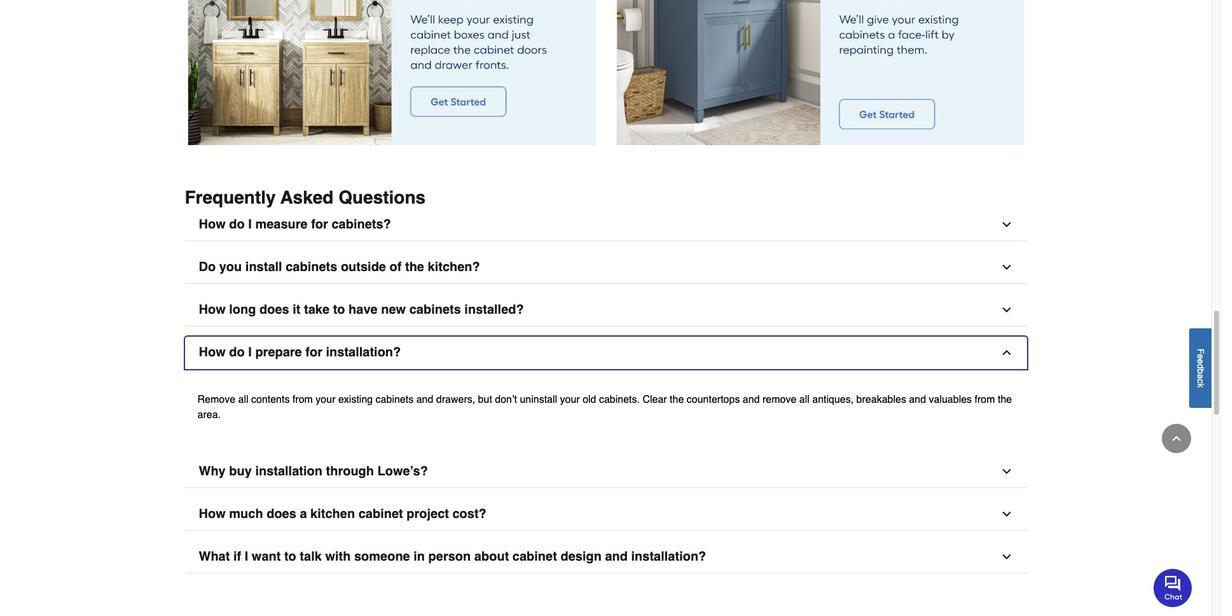 Task type: vqa. For each thing, say whether or not it's contained in the screenshot.
first your from the left
yes



Task type: describe. For each thing, give the bounding box(es) containing it.
chevron up image inside how do i prepare for installation? button
[[1001, 346, 1013, 359]]

a inside the "how much does a kitchen cabinet project cost?" button
[[300, 507, 307, 521]]

2 horizontal spatial the
[[999, 394, 1013, 405]]

what
[[199, 549, 230, 564]]

what if i want to talk with someone in person about cabinet design and installation? button
[[185, 541, 1027, 573]]

how much does a kitchen cabinet project cost? button
[[185, 498, 1027, 531]]

we'll keep your existing cabinet boxes and just replace the cabinet doors and drawer fronts. image
[[187, 0, 596, 145]]

area.
[[198, 409, 221, 421]]

antiques,
[[813, 394, 854, 405]]

the inside button
[[405, 260, 424, 274]]

frequently asked questions
[[185, 187, 426, 208]]

breakables
[[857, 394, 907, 405]]

1 horizontal spatial the
[[670, 394, 684, 405]]

buy
[[229, 464, 252, 479]]

how long does it take to have new cabinets installed?
[[199, 302, 524, 317]]

how much does a kitchen cabinet project cost?
[[199, 507, 487, 521]]

contents
[[251, 394, 290, 405]]

k
[[1196, 383, 1207, 387]]

1 e from the top
[[1196, 354, 1207, 359]]

it
[[293, 302, 301, 317]]

why buy installation through lowe's? button
[[185, 456, 1027, 488]]

much
[[229, 507, 263, 521]]

how for how long does it take to have new cabinets installed?
[[199, 302, 226, 317]]

of
[[390, 260, 402, 274]]

1 all from the left
[[238, 394, 249, 405]]

install
[[246, 260, 282, 274]]

prepare
[[255, 345, 302, 360]]

but
[[478, 394, 492, 405]]

chevron down image for how do i measure for cabinets?
[[1001, 218, 1013, 231]]

chat invite button image
[[1154, 568, 1193, 607]]

b
[[1196, 369, 1207, 374]]

kitchen
[[311, 507, 355, 521]]

in
[[414, 549, 425, 564]]

2 your from the left
[[560, 394, 580, 405]]

do for prepare
[[229, 345, 245, 360]]

and left valuables
[[910, 394, 927, 405]]

want
[[252, 549, 281, 564]]

cabinets inside "remove all contents from your existing cabinets and drawers, but don't uninstall your old cabinets. clear the countertops and remove all antiques, breakables and valuables from the area."
[[376, 394, 414, 405]]

chevron down image for what if i want to talk with someone in person about cabinet design and installation?
[[1001, 551, 1013, 563]]

2 all from the left
[[800, 394, 810, 405]]

asked
[[281, 187, 334, 208]]

to inside button
[[333, 302, 345, 317]]

how do i prepare for installation?
[[199, 345, 401, 360]]

installation? inside button
[[326, 345, 401, 360]]

countertops
[[687, 394, 740, 405]]

measure
[[255, 217, 308, 232]]

take
[[304, 302, 330, 317]]

1 your from the left
[[316, 394, 336, 405]]

questions
[[339, 187, 426, 208]]

2 e from the top
[[1196, 359, 1207, 364]]

cabinets inside button
[[410, 302, 461, 317]]

how do i measure for cabinets? button
[[185, 209, 1027, 241]]

chevron down image inside why buy installation through lowe's? button
[[1001, 465, 1013, 478]]

drawers,
[[436, 394, 476, 405]]

long
[[229, 302, 256, 317]]

chevron up image inside the scroll to top element
[[1171, 432, 1184, 445]]

frequently
[[185, 187, 276, 208]]

outside
[[341, 260, 386, 274]]

for for cabinets?
[[311, 217, 328, 232]]

uninstall
[[520, 394, 558, 405]]

how for how do i prepare for installation?
[[199, 345, 226, 360]]

do for measure
[[229, 217, 245, 232]]

for for installation?
[[306, 345, 323, 360]]



Task type: locate. For each thing, give the bounding box(es) containing it.
have
[[349, 302, 378, 317]]

cabinets
[[286, 260, 338, 274], [410, 302, 461, 317], [376, 394, 414, 405]]

0 vertical spatial chevron up image
[[1001, 346, 1013, 359]]

i inside button
[[248, 345, 252, 360]]

0 vertical spatial do
[[229, 217, 245, 232]]

installation? inside 'button'
[[632, 549, 707, 564]]

to inside 'button'
[[284, 549, 296, 564]]

how do i measure for cabinets?
[[199, 217, 391, 232]]

how left much
[[199, 507, 226, 521]]

from right contents
[[293, 394, 313, 405]]

do you install cabinets outside of the kitchen? button
[[185, 251, 1027, 284]]

0 vertical spatial to
[[333, 302, 345, 317]]

how left long
[[199, 302, 226, 317]]

to
[[333, 302, 345, 317], [284, 549, 296, 564]]

0 horizontal spatial to
[[284, 549, 296, 564]]

2 from from the left
[[975, 394, 996, 405]]

for right prepare
[[306, 345, 323, 360]]

1 horizontal spatial installation?
[[632, 549, 707, 564]]

f
[[1196, 348, 1207, 354]]

to left 'talk'
[[284, 549, 296, 564]]

a up k at right bottom
[[1196, 374, 1207, 379]]

how up remove
[[199, 345, 226, 360]]

i inside 'button'
[[248, 217, 252, 232]]

0 horizontal spatial from
[[293, 394, 313, 405]]

someone
[[354, 549, 410, 564]]

3 how from the top
[[199, 345, 226, 360]]

1 vertical spatial cabinet
[[513, 549, 557, 564]]

1 horizontal spatial chevron up image
[[1171, 432, 1184, 445]]

for inside 'button'
[[311, 217, 328, 232]]

2 chevron down image from the top
[[1001, 551, 1013, 563]]

and inside what if i want to talk with someone in person about cabinet design and installation? 'button'
[[606, 549, 628, 564]]

talk
[[300, 549, 322, 564]]

project
[[407, 507, 449, 521]]

e up d
[[1196, 354, 1207, 359]]

1 horizontal spatial a
[[1196, 374, 1207, 379]]

with
[[325, 549, 351, 564]]

i for prepare
[[248, 345, 252, 360]]

cabinet up someone
[[359, 507, 403, 521]]

0 vertical spatial cabinets
[[286, 260, 338, 274]]

old
[[583, 394, 597, 405]]

i inside 'button'
[[245, 549, 248, 564]]

0 horizontal spatial your
[[316, 394, 336, 405]]

installation?
[[326, 345, 401, 360], [632, 549, 707, 564]]

all
[[238, 394, 249, 405], [800, 394, 810, 405]]

do you install cabinets outside of the kitchen?
[[199, 260, 480, 274]]

and left drawers,
[[417, 394, 434, 405]]

new
[[381, 302, 406, 317]]

how
[[199, 217, 226, 232], [199, 302, 226, 317], [199, 345, 226, 360], [199, 507, 226, 521]]

from
[[293, 394, 313, 405], [975, 394, 996, 405]]

chevron down image for cost?
[[1001, 508, 1013, 521]]

why buy installation through lowe's?
[[199, 464, 428, 479]]

chevron down image
[[1001, 218, 1013, 231], [1001, 551, 1013, 563]]

1 horizontal spatial your
[[560, 394, 580, 405]]

i left measure
[[248, 217, 252, 232]]

chevron up image
[[1001, 346, 1013, 359], [1171, 432, 1184, 445]]

scroll to top element
[[1163, 424, 1192, 453]]

does left 'it'
[[260, 302, 289, 317]]

0 vertical spatial installation?
[[326, 345, 401, 360]]

2 vertical spatial i
[[245, 549, 248, 564]]

cost?
[[453, 507, 487, 521]]

valuables
[[929, 394, 972, 405]]

from right valuables
[[975, 394, 996, 405]]

1 vertical spatial chevron up image
[[1171, 432, 1184, 445]]

chevron down image for kitchen?
[[1001, 261, 1013, 274]]

how for how much does a kitchen cabinet project cost?
[[199, 507, 226, 521]]

through
[[326, 464, 374, 479]]

chevron down image inside do you install cabinets outside of the kitchen? button
[[1001, 261, 1013, 274]]

remove all contents from your existing cabinets and drawers, but don't uninstall your old cabinets. clear the countertops and remove all antiques, breakables and valuables from the area.
[[198, 394, 1013, 421]]

your left existing
[[316, 394, 336, 405]]

if
[[234, 549, 241, 564]]

design
[[561, 549, 602, 564]]

2 vertical spatial cabinets
[[376, 394, 414, 405]]

the right valuables
[[999, 394, 1013, 405]]

0 vertical spatial a
[[1196, 374, 1207, 379]]

don't
[[495, 394, 517, 405]]

chevron down image for new
[[1001, 304, 1013, 316]]

does right much
[[267, 507, 296, 521]]

0 vertical spatial cabinet
[[359, 507, 403, 521]]

i for want
[[245, 549, 248, 564]]

0 horizontal spatial the
[[405, 260, 424, 274]]

the right the of
[[405, 260, 424, 274]]

1 horizontal spatial to
[[333, 302, 345, 317]]

1 vertical spatial installation?
[[632, 549, 707, 564]]

cabinets?
[[332, 217, 391, 232]]

e up b
[[1196, 359, 1207, 364]]

4 how from the top
[[199, 507, 226, 521]]

does
[[260, 302, 289, 317], [267, 507, 296, 521]]

does for long
[[260, 302, 289, 317]]

chevron down image inside how do i measure for cabinets? 'button'
[[1001, 218, 1013, 231]]

your
[[316, 394, 336, 405], [560, 394, 580, 405]]

1 horizontal spatial from
[[975, 394, 996, 405]]

1 vertical spatial do
[[229, 345, 245, 360]]

remove
[[198, 394, 236, 405]]

does for much
[[267, 507, 296, 521]]

cabinets inside button
[[286, 260, 338, 274]]

e
[[1196, 354, 1207, 359], [1196, 359, 1207, 364]]

clear
[[643, 394, 667, 405]]

1 chevron down image from the top
[[1001, 218, 1013, 231]]

0 horizontal spatial a
[[300, 507, 307, 521]]

how inside 'button'
[[199, 217, 226, 232]]

and right design
[[606, 549, 628, 564]]

installation
[[255, 464, 323, 479]]

cabinets up the take
[[286, 260, 338, 274]]

0 vertical spatial i
[[248, 217, 252, 232]]

how long does it take to have new cabinets installed? button
[[185, 294, 1027, 327]]

1 vertical spatial a
[[300, 507, 307, 521]]

person
[[429, 549, 471, 564]]

how for how do i measure for cabinets?
[[199, 217, 226, 232]]

0 horizontal spatial all
[[238, 394, 249, 405]]

0 vertical spatial chevron down image
[[1001, 218, 1013, 231]]

how down frequently
[[199, 217, 226, 232]]

what if i want to talk with someone in person about cabinet design and installation?
[[199, 549, 707, 564]]

how do i prepare for installation? button
[[185, 337, 1027, 369]]

why
[[199, 464, 226, 479]]

1 chevron down image from the top
[[1001, 261, 1013, 274]]

cabinets.
[[599, 394, 640, 405]]

and
[[417, 394, 434, 405], [743, 394, 760, 405], [910, 394, 927, 405], [606, 549, 628, 564]]

1 horizontal spatial cabinet
[[513, 549, 557, 564]]

cabinet inside button
[[359, 507, 403, 521]]

chevron down image
[[1001, 261, 1013, 274], [1001, 304, 1013, 316], [1001, 465, 1013, 478], [1001, 508, 1013, 521]]

a left kitchen
[[300, 507, 307, 521]]

chevron down image inside the "how much does a kitchen cabinet project cost?" button
[[1001, 508, 1013, 521]]

3 chevron down image from the top
[[1001, 465, 1013, 478]]

1 do from the top
[[229, 217, 245, 232]]

cabinets right existing
[[376, 394, 414, 405]]

cabinet inside 'button'
[[513, 549, 557, 564]]

2 chevron down image from the top
[[1001, 304, 1013, 316]]

chevron down image inside how long does it take to have new cabinets installed? button
[[1001, 304, 1013, 316]]

for down asked
[[311, 217, 328, 232]]

cabinet
[[359, 507, 403, 521], [513, 549, 557, 564]]

0 horizontal spatial installation?
[[326, 345, 401, 360]]

0 horizontal spatial cabinet
[[359, 507, 403, 521]]

f e e d b a c k
[[1196, 348, 1207, 387]]

do down frequently
[[229, 217, 245, 232]]

do
[[199, 260, 216, 274]]

2 how from the top
[[199, 302, 226, 317]]

1 vertical spatial for
[[306, 345, 323, 360]]

you
[[219, 260, 242, 274]]

about
[[475, 549, 509, 564]]

and left remove
[[743, 394, 760, 405]]

i for measure
[[248, 217, 252, 232]]

c
[[1196, 379, 1207, 383]]

i left prepare
[[248, 345, 252, 360]]

for
[[311, 217, 328, 232], [306, 345, 323, 360]]

for inside button
[[306, 345, 323, 360]]

i
[[248, 217, 252, 232], [248, 345, 252, 360], [245, 549, 248, 564]]

0 vertical spatial does
[[260, 302, 289, 317]]

4 chevron down image from the top
[[1001, 508, 1013, 521]]

the right clear
[[670, 394, 684, 405]]

do left prepare
[[229, 345, 245, 360]]

1 vertical spatial cabinets
[[410, 302, 461, 317]]

existing
[[339, 394, 373, 405]]

lowe's?
[[378, 464, 428, 479]]

2 do from the top
[[229, 345, 245, 360]]

cabinet right about
[[513, 549, 557, 564]]

we'll give your existing cabinets a face-lift by repainting them. image
[[616, 0, 1025, 145]]

1 from from the left
[[293, 394, 313, 405]]

a
[[1196, 374, 1207, 379], [300, 507, 307, 521]]

d
[[1196, 364, 1207, 369]]

1 vertical spatial to
[[284, 549, 296, 564]]

do
[[229, 217, 245, 232], [229, 345, 245, 360]]

i right the if
[[245, 549, 248, 564]]

to right the take
[[333, 302, 345, 317]]

remove
[[763, 394, 797, 405]]

a inside f e e d b a c k button
[[1196, 374, 1207, 379]]

1 horizontal spatial all
[[800, 394, 810, 405]]

1 how from the top
[[199, 217, 226, 232]]

kitchen?
[[428, 260, 480, 274]]

1 vertical spatial i
[[248, 345, 252, 360]]

0 vertical spatial for
[[311, 217, 328, 232]]

do inside 'button'
[[229, 217, 245, 232]]

chevron down image inside what if i want to talk with someone in person about cabinet design and installation? 'button'
[[1001, 551, 1013, 563]]

your left old
[[560, 394, 580, 405]]

do inside button
[[229, 345, 245, 360]]

1 vertical spatial does
[[267, 507, 296, 521]]

1 vertical spatial chevron down image
[[1001, 551, 1013, 563]]

f e e d b a c k button
[[1190, 328, 1212, 408]]

the
[[405, 260, 424, 274], [670, 394, 684, 405], [999, 394, 1013, 405]]

0 horizontal spatial chevron up image
[[1001, 346, 1013, 359]]

installed?
[[465, 302, 524, 317]]

cabinets right new
[[410, 302, 461, 317]]



